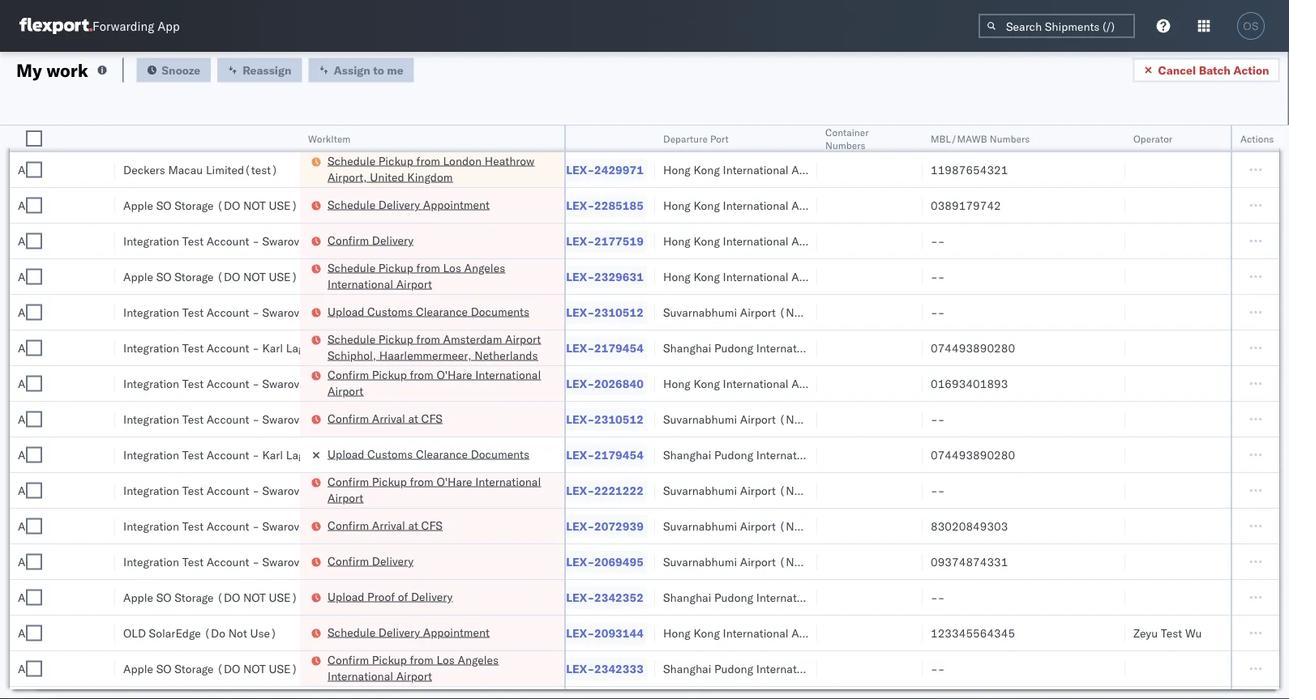 Task type: describe. For each thing, give the bounding box(es) containing it.
operator
[[1134, 133, 1173, 145]]

schedule delivery appointment for -
[[328, 197, 490, 212]]

1 (do from the left
[[204, 626, 225, 641]]

departure
[[663, 133, 708, 145]]

flex id button
[[525, 129, 639, 145]]

0389179742
[[931, 198, 1001, 212]]

2026840
[[594, 377, 644, 391]]

2 deckers from the left
[[371, 163, 413, 177]]

flex id
[[534, 133, 564, 145]]

2310512 for confirm arrival at cfs
[[594, 412, 644, 427]]

confirm pickup from o'hare international airport link for flex-2221222
[[328, 474, 543, 506]]

1 old solaredge (do not use) from the left
[[123, 626, 277, 641]]

kingdom
[[407, 170, 453, 184]]

name
[[152, 133, 178, 145]]

mbl/mawb numbers button
[[923, 129, 1109, 145]]

cfs for 2nd confirm arrival at cfs link from the top
[[421, 519, 443, 533]]

-- for upload customs clearance documents
[[931, 305, 945, 320]]

1 old from the left
[[123, 626, 146, 641]]

2 limited(test) from the left
[[454, 163, 526, 177]]

forwarding app link
[[19, 18, 180, 34]]

action
[[1234, 63, 1270, 77]]

pickup for flex-2221222
[[372, 475, 407, 489]]

2177519
[[594, 234, 644, 248]]

2 deckers macau limited(test) from the left
[[371, 163, 526, 177]]

1 flex-2179454 from the top
[[560, 341, 644, 355]]

cancel batch action
[[1158, 63, 1270, 77]]

10 air from the top
[[18, 484, 33, 498]]

airport inside confirm pickup from los angeles international airport
[[396, 669, 432, 684]]

from for flex-2429971
[[416, 154, 440, 168]]

schedule pickup from amsterdam airport schiphol, haarlemmermeer, netherlands
[[328, 332, 541, 362]]

documents for second upload customs clearance documents link from the bottom
[[471, 305, 530, 319]]

flex
[[534, 133, 552, 145]]

arrival for first confirm arrival at cfs button from the top of the page
[[372, 412, 405, 426]]

flex-2310512 for upload customs clearance documents
[[560, 305, 644, 320]]

2 air from the top
[[18, 198, 33, 212]]

4 air from the top
[[18, 270, 33, 284]]

15 air from the top
[[18, 662, 33, 676]]

pickup inside schedule pickup from los angeles international airport
[[379, 261, 414, 275]]

10 flex- from the top
[[560, 484, 594, 498]]

2221222
[[594, 484, 644, 498]]

1 2179454 from the top
[[594, 341, 644, 355]]

haarlemmermeer,
[[379, 348, 472, 362]]

confirm pickup from o'hare international airport button for flex-2026840
[[328, 367, 543, 401]]

netherlands
[[475, 348, 538, 362]]

my work
[[16, 59, 88, 81]]

resize handle column header for 'mbl/mawb numbers' button
[[1106, 126, 1126, 700]]

my
[[16, 59, 42, 81]]

angeles for schedule pickup from los angeles international airport
[[464, 261, 505, 275]]

10 resize handle column header from the left
[[1212, 126, 1231, 700]]

schedule pickup from london heathrow airport, united kingdom button
[[328, 153, 543, 187]]

1 074493890280 from the top
[[931, 341, 1015, 355]]

united
[[370, 170, 404, 184]]

from inside schedule pickup from los angeles international airport
[[416, 261, 440, 275]]

clearance for 2nd upload customs clearance documents link from the top
[[416, 447, 468, 461]]

14 air from the top
[[18, 626, 33, 641]]

1 use) from the left
[[250, 626, 277, 641]]

upload customs clearance documents for second upload customs clearance documents link from the bottom
[[328, 305, 530, 319]]

app
[[157, 18, 180, 34]]

6 air from the top
[[18, 341, 33, 355]]

5 flex- from the top
[[560, 305, 594, 320]]

numbers for mbl/mawb numbers
[[990, 133, 1030, 145]]

2 flex-2179454 from the top
[[560, 448, 644, 462]]

of
[[398, 590, 408, 604]]

delivery for flex-2285185
[[379, 197, 420, 212]]

flex-2429971
[[560, 163, 644, 177]]

flex-2069495
[[560, 555, 644, 569]]

pickup inside confirm pickup from los angeles international airport
[[372, 653, 407, 667]]

container
[[826, 126, 869, 138]]

2 074493890280 from the top
[[931, 448, 1015, 462]]

upload proof of delivery button
[[328, 589, 453, 607]]

1 upload customs clearance documents link from the top
[[328, 304, 530, 320]]

schedule delivery appointment button for -
[[328, 197, 490, 214]]

15 flex- from the top
[[560, 662, 594, 676]]

schedule pickup from amsterdam airport schiphol, haarlemmermeer, netherlands button
[[328, 331, 543, 365]]

from for flex-2179454
[[416, 332, 440, 346]]

flex-2342333
[[560, 662, 644, 676]]

consignee button
[[363, 129, 509, 145]]

at for 2nd confirm arrival at cfs link from the top
[[408, 519, 418, 533]]

confirm for confirm pickup from los angeles international airport button
[[328, 653, 369, 667]]

confirm delivery button for flex-2177519
[[328, 232, 414, 250]]

flex-2026840
[[560, 377, 644, 391]]

container numbers button
[[817, 122, 907, 152]]

5 air from the top
[[18, 305, 33, 320]]

os
[[1243, 20, 1259, 32]]

confirm pickup from los angeles international airport link
[[328, 652, 543, 685]]

clearance for second upload customs clearance documents link from the bottom
[[416, 305, 468, 319]]

2329631
[[594, 270, 644, 284]]

9 air from the top
[[18, 448, 33, 462]]

2 upload customs clearance documents link from the top
[[328, 446, 530, 463]]

09374874331
[[931, 555, 1008, 569]]

schedule pickup from amsterdam airport schiphol, haarlemmermeer, netherlands link
[[328, 331, 543, 364]]

schedule pickup from london heathrow airport, united kingdom link
[[328, 153, 543, 185]]

2 resize handle column header from the left
[[281, 126, 300, 700]]

12 flex- from the top
[[560, 555, 594, 569]]

forwarding
[[92, 18, 154, 34]]

4 flex- from the top
[[560, 270, 594, 284]]

1 air from the top
[[18, 163, 33, 177]]

schiphol,
[[328, 348, 376, 362]]

resize handle column header for 'workitem' button
[[545, 126, 564, 700]]

numbers for container numbers
[[826, 139, 866, 151]]

workitem button
[[300, 129, 548, 145]]

2285185
[[594, 198, 644, 212]]

resize handle column header for flex id button
[[636, 126, 655, 700]]

flex-2329631
[[560, 270, 644, 284]]

confirm delivery link for flex-2177519
[[328, 232, 414, 249]]

airport,
[[328, 170, 367, 184]]

1 not from the left
[[228, 626, 247, 641]]

11 flex- from the top
[[560, 519, 594, 534]]

client
[[123, 133, 150, 145]]

3 flex- from the top
[[560, 234, 594, 248]]

2 schedule from the top
[[328, 197, 376, 212]]

schedule delivery appointment for solaredge
[[328, 626, 490, 640]]

cancel
[[1158, 63, 1196, 77]]

at for first confirm arrival at cfs link from the top of the page
[[408, 412, 418, 426]]

11 resize handle column header from the left
[[1260, 126, 1280, 700]]

mode
[[18, 133, 44, 145]]

zeyu test wu
[[1134, 626, 1202, 641]]

upload proof of delivery link
[[328, 589, 453, 605]]

customs for 2nd upload customs clearance documents link from the top
[[367, 447, 413, 461]]

client name button
[[115, 129, 347, 145]]

2429971
[[594, 163, 644, 177]]

upload customs clearance documents for 2nd upload customs clearance documents link from the top
[[328, 447, 530, 461]]

pickup for flex-2429971
[[379, 154, 414, 168]]

batch
[[1199, 63, 1231, 77]]

from for flex-2221222
[[410, 475, 434, 489]]

2 (do from the left
[[452, 626, 474, 641]]

2 macau from the left
[[416, 163, 451, 177]]

zeyu
[[1134, 626, 1158, 641]]

wu
[[1186, 626, 1202, 641]]

mode button
[[10, 129, 99, 145]]

id
[[554, 133, 564, 145]]

2072939
[[594, 519, 644, 534]]

1 confirm arrival at cfs link from the top
[[328, 411, 443, 427]]

-- for confirm arrival at cfs
[[931, 412, 945, 427]]

schedule for integration test account - karl lagerfeld
[[328, 332, 376, 346]]

2 upload from the top
[[328, 447, 364, 461]]

1 confirm arrival at cfs button from the top
[[328, 411, 443, 429]]

2 shanghai from the top
[[663, 448, 711, 462]]

1 macau from the left
[[168, 163, 203, 177]]

from for flex-2026840
[[410, 368, 434, 382]]

confirm pickup from o'hare international airport button for flex-2221222
[[328, 474, 543, 508]]

2 solaredge from the left
[[397, 626, 449, 641]]

pudong for schedule pickup from amsterdam airport schiphol, haarlemmermeer, netherlands
[[714, 341, 753, 355]]

confirm for flex-2026840's the confirm pickup from o'hare international airport button
[[328, 368, 369, 382]]

client name
[[123, 133, 178, 145]]

arrival for second confirm arrival at cfs button from the top
[[372, 519, 405, 533]]

schedule delivery appointment button for solaredge
[[328, 625, 490, 643]]

confirm pickup from o'hare international airport link for flex-2026840
[[328, 367, 543, 399]]

schedule for deckers macau limited(test)
[[328, 154, 376, 168]]

workitem
[[308, 133, 351, 145]]

schedule pickup from los angeles international airport
[[328, 261, 505, 291]]

2 flex- from the top
[[560, 198, 594, 212]]

work
[[46, 59, 88, 81]]

-- for confirm pickup from o'hare international airport
[[931, 484, 945, 498]]

flex-2221222
[[560, 484, 644, 498]]

schedule pickup from los angeles international airport button
[[328, 260, 543, 294]]

11 air from the top
[[18, 519, 33, 534]]

departure port button
[[655, 129, 801, 145]]

proof
[[367, 590, 395, 604]]

confirm pickup from los angeles international airport button
[[328, 652, 543, 686]]

flex-2093144
[[560, 626, 644, 641]]

heathrow
[[485, 154, 535, 168]]

11987654321
[[931, 163, 1008, 177]]

departure port
[[663, 133, 729, 145]]

2069495
[[594, 555, 644, 569]]

2342333
[[594, 662, 644, 676]]

5 schedule from the top
[[328, 626, 376, 640]]

airport inside schedule pickup from amsterdam airport schiphol, haarlemmermeer, netherlands
[[505, 332, 541, 346]]

delivery for flex-2177519
[[372, 233, 414, 247]]

flexport. image
[[19, 18, 92, 34]]

7 air from the top
[[18, 377, 33, 391]]

confirm delivery link for flex-2069495
[[328, 553, 414, 570]]

los for so
[[437, 653, 455, 667]]

2310512 for upload customs clearance documents
[[594, 305, 644, 320]]

confirm pickup from o'hare international airport for flex-2221222
[[328, 475, 541, 505]]



Task type: locate. For each thing, give the bounding box(es) containing it.
--
[[371, 198, 385, 212], [931, 234, 945, 248], [371, 270, 385, 284], [931, 270, 945, 284], [931, 305, 945, 320], [931, 412, 945, 427], [931, 484, 945, 498], [931, 591, 945, 605], [931, 662, 945, 676]]

pickup for flex-2026840
[[372, 368, 407, 382]]

4 resize handle column header from the left
[[506, 126, 525, 700]]

confirm arrival at cfs
[[328, 412, 443, 426], [328, 519, 443, 533]]

1 at from the top
[[408, 412, 418, 426]]

83020849303
[[931, 519, 1008, 534]]

mbl/mawb
[[931, 133, 987, 145]]

macau
[[168, 163, 203, 177], [416, 163, 451, 177]]

confirm delivery link
[[328, 232, 414, 249], [328, 553, 414, 570]]

not
[[243, 198, 266, 212], [243, 270, 266, 284], [243, 591, 266, 605], [491, 591, 514, 605], [243, 662, 266, 676], [491, 662, 514, 676]]

4 pudong from the top
[[714, 662, 753, 676]]

flex-2310512 down flex-2026840
[[560, 412, 644, 427]]

2 use) from the left
[[498, 626, 525, 641]]

0 vertical spatial angeles
[[464, 261, 505, 275]]

4 shanghai from the top
[[663, 662, 711, 676]]

1 vertical spatial confirm pickup from o'hare international airport button
[[328, 474, 543, 508]]

0 horizontal spatial solaredge
[[149, 626, 201, 641]]

9 resize handle column header from the left
[[1106, 126, 1126, 700]]

angeles
[[464, 261, 505, 275], [458, 653, 499, 667]]

0 horizontal spatial not
[[228, 626, 247, 641]]

0 vertical spatial arrival
[[372, 412, 405, 426]]

2179454 up 2026840
[[594, 341, 644, 355]]

2 appointment from the top
[[423, 626, 490, 640]]

1 vertical spatial upload customs clearance documents link
[[328, 446, 530, 463]]

resize handle column header for mode 'button'
[[96, 126, 115, 700]]

0 vertical spatial schedule delivery appointment
[[328, 197, 490, 212]]

schedule delivery appointment down kingdom
[[328, 197, 490, 212]]

shanghai pudong international airport for schedule pickup from amsterdam airport schiphol, haarlemmermeer, netherlands
[[663, 341, 861, 355]]

1 vertical spatial confirm pickup from o'hare international airport link
[[328, 474, 543, 506]]

delivery right of
[[411, 590, 453, 604]]

2 old solaredge (do not use) from the left
[[371, 626, 525, 641]]

customs for second upload customs clearance documents link from the bottom
[[367, 305, 413, 319]]

airport inside schedule pickup from los angeles international airport
[[396, 277, 432, 291]]

2 not from the left
[[477, 626, 495, 641]]

2 shanghai pudong international airport from the top
[[663, 448, 861, 462]]

0 vertical spatial 2179454
[[594, 341, 644, 355]]

1 clearance from the top
[[416, 305, 468, 319]]

1 cfs from the top
[[421, 412, 443, 426]]

appointment for -
[[423, 197, 490, 212]]

1 vertical spatial los
[[437, 653, 455, 667]]

confirm delivery button up proof
[[328, 553, 414, 571]]

0 vertical spatial confirm arrival at cfs
[[328, 412, 443, 426]]

schedule pickup from london heathrow airport, united kingdom
[[328, 154, 535, 184]]

confirm delivery for flex-2069495
[[328, 554, 414, 568]]

074493890280 up 01693401893
[[931, 341, 1015, 355]]

1 vertical spatial appointment
[[423, 626, 490, 640]]

apple
[[123, 198, 153, 212], [123, 270, 153, 284], [123, 591, 153, 605], [371, 591, 401, 605], [123, 662, 153, 676], [371, 662, 401, 676]]

confirm arrival at cfs link down schiphol, at the left of the page
[[328, 411, 443, 427]]

upload inside button
[[328, 305, 364, 319]]

2342352
[[594, 591, 644, 605]]

2 flex-2310512 from the top
[[560, 412, 644, 427]]

1 horizontal spatial deckers
[[371, 163, 413, 177]]

delivery for flex-2069495
[[372, 554, 414, 568]]

confirm arrival at cfs button
[[328, 411, 443, 429], [328, 518, 443, 536]]

1 horizontal spatial old
[[371, 626, 394, 641]]

0 horizontal spatial old solaredge (do not use)
[[123, 626, 277, 641]]

0 vertical spatial 2310512
[[594, 305, 644, 320]]

flex-
[[560, 163, 594, 177], [560, 198, 594, 212], [560, 234, 594, 248], [560, 270, 594, 284], [560, 305, 594, 320], [560, 341, 594, 355], [560, 377, 594, 391], [560, 412, 594, 427], [560, 448, 594, 462], [560, 484, 594, 498], [560, 519, 594, 534], [560, 555, 594, 569], [560, 591, 594, 605], [560, 626, 594, 641], [560, 662, 594, 676]]

1 horizontal spatial use)
[[498, 626, 525, 641]]

0 vertical spatial flex-2310512
[[560, 305, 644, 320]]

1 vertical spatial confirm delivery button
[[328, 553, 414, 571]]

0 vertical spatial appointment
[[423, 197, 490, 212]]

schedule delivery appointment link down kingdom
[[328, 197, 490, 213]]

2 cfs from the top
[[421, 519, 443, 533]]

1 vertical spatial flex-2179454
[[560, 448, 644, 462]]

delivery up upload proof of delivery
[[372, 554, 414, 568]]

karl
[[262, 341, 283, 355], [510, 341, 531, 355], [262, 448, 283, 462], [510, 448, 531, 462]]

4 confirm from the top
[[328, 475, 369, 489]]

deckers
[[123, 163, 165, 177], [371, 163, 413, 177]]

1 vertical spatial upload
[[328, 447, 364, 461]]

0 horizontal spatial (do
[[204, 626, 225, 641]]

0 horizontal spatial deckers
[[123, 163, 165, 177]]

0 vertical spatial confirm delivery
[[328, 233, 414, 247]]

074493890280
[[931, 341, 1015, 355], [931, 448, 1015, 462]]

pudong for upload proof of delivery
[[714, 591, 753, 605]]

flex-2177519
[[560, 234, 644, 248]]

1 2310512 from the top
[[594, 305, 644, 320]]

flex-2285185 button
[[534, 194, 647, 217], [534, 194, 647, 217]]

flex-2310512 for confirm arrival at cfs
[[560, 412, 644, 427]]

schedule delivery appointment up confirm pickup from los angeles international airport
[[328, 626, 490, 640]]

1 vertical spatial confirm delivery
[[328, 554, 414, 568]]

international inside schedule pickup from los angeles international airport
[[328, 277, 393, 291]]

2 pudong from the top
[[714, 448, 753, 462]]

upload customs clearance documents link
[[328, 304, 530, 320], [328, 446, 530, 463]]

0 vertical spatial 074493890280
[[931, 341, 1015, 355]]

1 vertical spatial at
[[408, 519, 418, 533]]

shanghai for upload proof of delivery
[[663, 591, 711, 605]]

numbers down container
[[826, 139, 866, 151]]

documents inside button
[[471, 305, 530, 319]]

schedule delivery appointment button down kingdom
[[328, 197, 490, 214]]

1 vertical spatial 074493890280
[[931, 448, 1015, 462]]

upload for apple so storage (do not use)
[[328, 590, 364, 604]]

-- for schedule pickup from los angeles international airport
[[931, 270, 945, 284]]

2 schedule delivery appointment link from the top
[[328, 625, 490, 641]]

documents for 2nd upload customs clearance documents link from the top
[[471, 447, 530, 461]]

0 horizontal spatial limited(test)
[[206, 163, 278, 177]]

upload customs clearance documents button
[[328, 304, 530, 322]]

resize handle column header for client name "button"
[[344, 126, 363, 700]]

1 o'hare from the top
[[437, 368, 472, 382]]

confirm delivery link up proof
[[328, 553, 414, 570]]

1 flex- from the top
[[560, 163, 594, 177]]

upload proof of delivery
[[328, 590, 453, 604]]

flex-2179454 up flex-2221222
[[560, 448, 644, 462]]

13 air from the top
[[18, 591, 33, 605]]

123345564345
[[931, 626, 1015, 641]]

delivery down upload proof of delivery "button"
[[379, 626, 420, 640]]

account
[[207, 234, 249, 248], [455, 234, 498, 248], [207, 305, 249, 320], [455, 305, 498, 320], [207, 341, 249, 355], [455, 341, 498, 355], [207, 377, 249, 391], [455, 377, 498, 391], [207, 412, 249, 427], [455, 412, 498, 427], [207, 448, 249, 462], [455, 448, 498, 462], [207, 484, 249, 498], [455, 484, 498, 498], [207, 519, 249, 534], [455, 519, 498, 534], [207, 555, 249, 569], [455, 555, 498, 569]]

1 flex-2310512 from the top
[[560, 305, 644, 320]]

1 vertical spatial confirm arrival at cfs button
[[328, 518, 443, 536]]

consignee
[[371, 133, 418, 145]]

flex-2310512 button
[[534, 301, 647, 324], [534, 301, 647, 324], [534, 408, 647, 431], [534, 408, 647, 431]]

confirm delivery button for flex-2069495
[[328, 553, 414, 571]]

flex-2179454 button
[[534, 337, 647, 360], [534, 337, 647, 360], [534, 444, 647, 467], [534, 444, 647, 467]]

3 shanghai pudong international airport from the top
[[663, 591, 861, 605]]

delivery down united
[[379, 197, 420, 212]]

1 vertical spatial upload customs clearance documents
[[328, 447, 530, 461]]

resize handle column header
[[96, 126, 115, 700], [281, 126, 300, 700], [344, 126, 363, 700], [506, 126, 525, 700], [545, 126, 564, 700], [636, 126, 655, 700], [798, 126, 817, 700], [903, 126, 923, 700], [1106, 126, 1126, 700], [1212, 126, 1231, 700], [1260, 126, 1280, 700]]

1 upload from the top
[[328, 305, 364, 319]]

confirm arrival at cfs link
[[328, 411, 443, 427], [328, 518, 443, 534]]

0 vertical spatial o'hare
[[437, 368, 472, 382]]

documents
[[471, 305, 530, 319], [471, 447, 530, 461]]

8 air from the top
[[18, 412, 33, 427]]

0 vertical spatial documents
[[471, 305, 530, 319]]

not
[[228, 626, 247, 641], [477, 626, 495, 641]]

confirm arrival at cfs link up proof
[[328, 518, 443, 534]]

schedule delivery appointment link up confirm pickup from los angeles international airport
[[328, 625, 490, 641]]

flex-2285185
[[560, 198, 644, 212]]

2179454
[[594, 341, 644, 355], [594, 448, 644, 462]]

0 horizontal spatial deckers macau limited(test)
[[123, 163, 278, 177]]

confirm delivery up schedule pickup from los angeles international airport
[[328, 233, 414, 247]]

shanghai for confirm pickup from los angeles international airport
[[663, 662, 711, 676]]

3 shanghai from the top
[[663, 591, 711, 605]]

1 horizontal spatial solaredge
[[397, 626, 449, 641]]

None checkbox
[[26, 197, 42, 214], [26, 233, 42, 249], [26, 305, 42, 321], [26, 376, 42, 392], [26, 483, 42, 499], [26, 519, 42, 535], [26, 626, 42, 642], [26, 661, 42, 678], [26, 197, 42, 214], [26, 233, 42, 249], [26, 305, 42, 321], [26, 376, 42, 392], [26, 483, 42, 499], [26, 519, 42, 535], [26, 626, 42, 642], [26, 661, 42, 678]]

confirm arrival at cfs button up proof
[[328, 518, 443, 536]]

0 vertical spatial customs
[[367, 305, 413, 319]]

1 vertical spatial confirm arrival at cfs link
[[328, 518, 443, 534]]

8 flex- from the top
[[560, 412, 594, 427]]

0 vertical spatial upload customs clearance documents
[[328, 305, 530, 319]]

0 vertical spatial confirm delivery button
[[328, 232, 414, 250]]

old solaredge (do not use)
[[123, 626, 277, 641], [371, 626, 525, 641]]

confirm for the confirm pickup from o'hare international airport button corresponding to flex-2221222
[[328, 475, 369, 489]]

schedule delivery appointment link for -
[[328, 197, 490, 213]]

1 horizontal spatial not
[[477, 626, 495, 641]]

flex-2310512 down the flex-2329631
[[560, 305, 644, 320]]

schedule delivery appointment link for solaredge
[[328, 625, 490, 641]]

confirm delivery
[[328, 233, 414, 247], [328, 554, 414, 568]]

0 vertical spatial confirm delivery link
[[328, 232, 414, 249]]

shanghai pudong international airport for confirm pickup from los angeles international airport
[[663, 662, 861, 676]]

cancel batch action button
[[1133, 58, 1280, 82]]

confirm delivery for flex-2177519
[[328, 233, 414, 247]]

1 horizontal spatial macau
[[416, 163, 451, 177]]

flex-2072939
[[560, 519, 644, 534]]

2 confirm delivery link from the top
[[328, 553, 414, 570]]

confirm for confirm delivery button corresponding to flex-2177519
[[328, 233, 369, 247]]

flex-2310512
[[560, 305, 644, 320], [560, 412, 644, 427]]

deckers down consignee
[[371, 163, 413, 177]]

flex-2177519 button
[[534, 230, 647, 253], [534, 230, 647, 253]]

1 arrival from the top
[[372, 412, 405, 426]]

2 2179454 from the top
[[594, 448, 644, 462]]

3 confirm from the top
[[328, 412, 369, 426]]

confirm
[[328, 233, 369, 247], [328, 368, 369, 382], [328, 412, 369, 426], [328, 475, 369, 489], [328, 519, 369, 533], [328, 554, 369, 568], [328, 653, 369, 667]]

6 flex- from the top
[[560, 341, 594, 355]]

0 vertical spatial upload
[[328, 305, 364, 319]]

1 vertical spatial confirm delivery link
[[328, 553, 414, 570]]

0 vertical spatial confirm pickup from o'hare international airport
[[328, 368, 541, 398]]

1 horizontal spatial limited(test)
[[454, 163, 526, 177]]

0 horizontal spatial macau
[[168, 163, 203, 177]]

so
[[156, 198, 172, 212], [156, 270, 172, 284], [156, 591, 172, 605], [404, 591, 420, 605], [156, 662, 172, 676], [404, 662, 420, 676]]

clearance inside button
[[416, 305, 468, 319]]

confirm inside confirm pickup from los angeles international airport
[[328, 653, 369, 667]]

0 vertical spatial upload customs clearance documents link
[[328, 304, 530, 320]]

4 schedule from the top
[[328, 332, 376, 346]]

confirm delivery up proof
[[328, 554, 414, 568]]

2310512 down 2026840
[[594, 412, 644, 427]]

from inside confirm pickup from los angeles international airport
[[410, 653, 434, 667]]

delivery for flex-2093144
[[379, 626, 420, 640]]

1 deckers from the left
[[123, 163, 165, 177]]

9 flex- from the top
[[560, 448, 594, 462]]

0 vertical spatial los
[[443, 261, 461, 275]]

2 at from the top
[[408, 519, 418, 533]]

confirm for first confirm arrival at cfs button from the top of the page
[[328, 412, 369, 426]]

confirm arrival at cfs down schiphol, at the left of the page
[[328, 412, 443, 426]]

0 vertical spatial confirm pickup from o'hare international airport button
[[328, 367, 543, 401]]

confirm pickup from los angeles international airport
[[328, 653, 499, 684]]

7 flex- from the top
[[560, 377, 594, 391]]

upload customs clearance documents
[[328, 305, 530, 319], [328, 447, 530, 461]]

2 confirm from the top
[[328, 368, 369, 382]]

numbers inside container numbers
[[826, 139, 866, 151]]

upload for integration test account - swarovski
[[328, 305, 364, 319]]

pickup inside schedule pickup from amsterdam airport schiphol, haarlemmermeer, netherlands
[[379, 332, 414, 346]]

1 vertical spatial o'hare
[[437, 475, 472, 489]]

2093144
[[594, 626, 644, 641]]

at down haarlemmermeer,
[[408, 412, 418, 426]]

angeles for confirm pickup from los angeles international airport
[[458, 653, 499, 667]]

13 flex- from the top
[[560, 591, 594, 605]]

schedule for --
[[328, 261, 376, 275]]

6 confirm from the top
[[328, 554, 369, 568]]

los inside confirm pickup from los angeles international airport
[[437, 653, 455, 667]]

1 shanghai from the top
[[663, 341, 711, 355]]

2 schedule delivery appointment button from the top
[[328, 625, 490, 643]]

2310512 down "2329631"
[[594, 305, 644, 320]]

Search Shipments (/) text field
[[979, 14, 1135, 38]]

o'hare for flex-2026840
[[437, 368, 472, 382]]

old
[[123, 626, 146, 641], [371, 626, 394, 641]]

2 documents from the top
[[471, 447, 530, 461]]

upload
[[328, 305, 364, 319], [328, 447, 364, 461], [328, 590, 364, 604]]

1 upload customs clearance documents from the top
[[328, 305, 530, 319]]

confirm for second confirm arrival at cfs button from the top
[[328, 519, 369, 533]]

numbers right 'mbl/mawb'
[[990, 133, 1030, 145]]

1 horizontal spatial (do
[[452, 626, 474, 641]]

confirm delivery link up schedule pickup from los angeles international airport
[[328, 232, 414, 249]]

actions
[[1241, 133, 1274, 145]]

pickup inside schedule pickup from london heathrow airport, united kingdom
[[379, 154, 414, 168]]

2 2310512 from the top
[[594, 412, 644, 427]]

resize handle column header for consignee "button"
[[506, 126, 525, 700]]

1 confirm delivery from the top
[[328, 233, 414, 247]]

appointment for solaredge
[[423, 626, 490, 640]]

schedule delivery appointment button up confirm pickup from los angeles international airport
[[328, 625, 490, 643]]

2 confirm pickup from o'hare international airport link from the top
[[328, 474, 543, 506]]

2 arrival from the top
[[372, 519, 405, 533]]

appointment down kingdom
[[423, 197, 490, 212]]

apple so storage (do not use)
[[123, 198, 298, 212], [123, 270, 298, 284], [123, 591, 298, 605], [371, 591, 546, 605], [123, 662, 298, 676], [371, 662, 546, 676]]

confirm arrival at cfs for 2nd confirm arrival at cfs link from the top
[[328, 519, 443, 533]]

international
[[328, 277, 393, 291], [756, 341, 822, 355], [475, 368, 541, 382], [756, 448, 822, 462], [475, 475, 541, 489], [756, 591, 822, 605], [756, 662, 822, 676], [328, 669, 393, 684]]

flex-2093144 button
[[534, 622, 647, 645], [534, 622, 647, 645]]

confirm pickup from o'hare international airport for flex-2026840
[[328, 368, 541, 398]]

arrival up upload proof of delivery
[[372, 519, 405, 533]]

1 limited(test) from the left
[[206, 163, 278, 177]]

international inside confirm pickup from los angeles international airport
[[328, 669, 393, 684]]

2 schedule delivery appointment from the top
[[328, 626, 490, 640]]

confirm delivery button up schedule pickup from los angeles international airport
[[328, 232, 414, 250]]

(do
[[204, 626, 225, 641], [452, 626, 474, 641]]

1 vertical spatial 2179454
[[594, 448, 644, 462]]

flex-2221222 button
[[534, 480, 647, 502], [534, 480, 647, 502]]

2 confirm arrival at cfs button from the top
[[328, 518, 443, 536]]

flex-2179454
[[560, 341, 644, 355], [560, 448, 644, 462]]

schedule pickup from los angeles international airport link
[[328, 260, 543, 292]]

074493890280 down 01693401893
[[931, 448, 1015, 462]]

1 confirm pickup from o'hare international airport from the top
[[328, 368, 541, 398]]

limited(test)
[[206, 163, 278, 177], [454, 163, 526, 177]]

1 pudong from the top
[[714, 341, 753, 355]]

1 schedule delivery appointment button from the top
[[328, 197, 490, 214]]

1 vertical spatial confirm pickup from o'hare international airport
[[328, 475, 541, 505]]

1 schedule delivery appointment from the top
[[328, 197, 490, 212]]

0 vertical spatial confirm arrival at cfs button
[[328, 411, 443, 429]]

confirm pickup from o'hare international airport link
[[328, 367, 543, 399], [328, 474, 543, 506]]

1 vertical spatial angeles
[[458, 653, 499, 667]]

5 confirm from the top
[[328, 519, 369, 533]]

port
[[710, 133, 729, 145]]

0 horizontal spatial old
[[123, 626, 146, 641]]

from inside schedule pickup from amsterdam airport schiphol, haarlemmermeer, netherlands
[[416, 332, 440, 346]]

pickup for flex-2179454
[[379, 332, 414, 346]]

2 confirm arrival at cfs from the top
[[328, 519, 443, 533]]

1 vertical spatial cfs
[[421, 519, 443, 533]]

schedule inside schedule pickup from los angeles international airport
[[328, 261, 376, 275]]

0 vertical spatial cfs
[[421, 412, 443, 426]]

appointment up "confirm pickup from los angeles international airport" link
[[423, 626, 490, 640]]

2 confirm pickup from o'hare international airport button from the top
[[328, 474, 543, 508]]

2 old from the left
[[371, 626, 394, 641]]

2179454 up 2221222 at the bottom left of page
[[594, 448, 644, 462]]

1 schedule delivery appointment link from the top
[[328, 197, 490, 213]]

angeles inside confirm pickup from los angeles international airport
[[458, 653, 499, 667]]

1 appointment from the top
[[423, 197, 490, 212]]

0 vertical spatial flex-2179454
[[560, 341, 644, 355]]

14 flex- from the top
[[560, 626, 594, 641]]

0 horizontal spatial numbers
[[826, 139, 866, 151]]

1 vertical spatial customs
[[367, 447, 413, 461]]

1 vertical spatial schedule delivery appointment link
[[328, 625, 490, 641]]

airport
[[396, 277, 432, 291], [505, 332, 541, 346], [825, 341, 861, 355], [328, 384, 364, 398], [825, 448, 861, 462], [328, 491, 364, 505], [825, 591, 861, 605], [825, 662, 861, 676], [396, 669, 432, 684]]

angeles inside schedule pickup from los angeles international airport
[[464, 261, 505, 275]]

1 horizontal spatial old solaredge (do not use)
[[371, 626, 525, 641]]

6 resize handle column header from the left
[[636, 126, 655, 700]]

los
[[443, 261, 461, 275], [437, 653, 455, 667]]

0 vertical spatial confirm arrival at cfs link
[[328, 411, 443, 427]]

2 confirm delivery from the top
[[328, 554, 414, 568]]

1 vertical spatial flex-2310512
[[560, 412, 644, 427]]

forwarding app
[[92, 18, 180, 34]]

1 vertical spatial schedule delivery appointment button
[[328, 625, 490, 643]]

-- for confirm pickup from los angeles international airport
[[931, 662, 945, 676]]

confirm arrival at cfs for first confirm arrival at cfs link from the top of the page
[[328, 412, 443, 426]]

los for -
[[443, 261, 461, 275]]

1 vertical spatial documents
[[471, 447, 530, 461]]

1 vertical spatial 2310512
[[594, 412, 644, 427]]

container numbers
[[826, 126, 869, 151]]

3 resize handle column header from the left
[[344, 126, 363, 700]]

1 deckers macau limited(test) from the left
[[123, 163, 278, 177]]

los inside schedule pickup from los angeles international airport
[[443, 261, 461, 275]]

from inside schedule pickup from london heathrow airport, united kingdom
[[416, 154, 440, 168]]

schedule inside schedule pickup from london heathrow airport, united kingdom
[[328, 154, 376, 168]]

use)
[[269, 198, 298, 212], [269, 270, 298, 284], [269, 591, 298, 605], [517, 591, 546, 605], [269, 662, 298, 676], [517, 662, 546, 676]]

mbl/mawb numbers
[[931, 133, 1030, 145]]

0 vertical spatial at
[[408, 412, 418, 426]]

os button
[[1233, 7, 1270, 45]]

1 horizontal spatial deckers macau limited(test)
[[371, 163, 526, 177]]

0 vertical spatial confirm pickup from o'hare international airport link
[[328, 367, 543, 399]]

delivery inside "button"
[[411, 590, 453, 604]]

1 horizontal spatial numbers
[[990, 133, 1030, 145]]

confirm arrival at cfs button down schiphol, at the left of the page
[[328, 411, 443, 429]]

upload inside "button"
[[328, 590, 364, 604]]

at up upload proof of delivery
[[408, 519, 418, 533]]

resize handle column header for departure port button
[[798, 126, 817, 700]]

confirm arrival at cfs up proof
[[328, 519, 443, 533]]

-- for upload proof of delivery
[[931, 591, 945, 605]]

2 vertical spatial upload
[[328, 590, 364, 604]]

pudong for confirm pickup from los angeles international airport
[[714, 662, 753, 676]]

resize handle column header for container numbers button at the top of page
[[903, 126, 923, 700]]

flex-2179454 up flex-2026840
[[560, 341, 644, 355]]

london
[[443, 154, 482, 168]]

5 resize handle column header from the left
[[545, 126, 564, 700]]

8 resize handle column header from the left
[[903, 126, 923, 700]]

01693401893
[[931, 377, 1008, 391]]

appointment
[[423, 197, 490, 212], [423, 626, 490, 640]]

3 air from the top
[[18, 234, 33, 248]]

flex-2342352
[[560, 591, 644, 605]]

12 air from the top
[[18, 555, 33, 569]]

1 vertical spatial confirm arrival at cfs
[[328, 519, 443, 533]]

deckers down client name
[[123, 163, 165, 177]]

1 solaredge from the left
[[149, 626, 201, 641]]

0 vertical spatial schedule delivery appointment button
[[328, 197, 490, 214]]

1 vertical spatial arrival
[[372, 519, 405, 533]]

2 confirm arrival at cfs link from the top
[[328, 518, 443, 534]]

customs inside button
[[367, 305, 413, 319]]

0 vertical spatial clearance
[[416, 305, 468, 319]]

schedule inside schedule pickup from amsterdam airport schiphol, haarlemmermeer, netherlands
[[328, 332, 376, 346]]

3 pudong from the top
[[714, 591, 753, 605]]

shanghai for schedule pickup from amsterdam airport schiphol, haarlemmermeer, netherlands
[[663, 341, 711, 355]]

0 vertical spatial schedule delivery appointment link
[[328, 197, 490, 213]]

delivery up schedule pickup from los angeles international airport
[[372, 233, 414, 247]]

1 vertical spatial clearance
[[416, 447, 468, 461]]

amsterdam
[[443, 332, 502, 346]]

o'hare for flex-2221222
[[437, 475, 472, 489]]

cfs for first confirm arrival at cfs link from the top of the page
[[421, 412, 443, 426]]

arrival down schiphol, at the left of the page
[[372, 412, 405, 426]]

1 resize handle column header from the left
[[96, 126, 115, 700]]

confirm for confirm delivery button corresponding to flex-2069495
[[328, 554, 369, 568]]

shanghai pudong international airport for upload proof of delivery
[[663, 591, 861, 605]]

None checkbox
[[26, 131, 42, 147], [26, 162, 42, 178], [26, 269, 42, 285], [26, 340, 42, 356], [26, 412, 42, 428], [26, 447, 42, 463], [26, 554, 42, 571], [26, 590, 42, 606], [26, 131, 42, 147], [26, 162, 42, 178], [26, 269, 42, 285], [26, 340, 42, 356], [26, 412, 42, 428], [26, 447, 42, 463], [26, 554, 42, 571], [26, 590, 42, 606]]

1 confirm delivery button from the top
[[328, 232, 414, 250]]

air
[[18, 163, 33, 177], [18, 198, 33, 212], [18, 234, 33, 248], [18, 270, 33, 284], [18, 305, 33, 320], [18, 341, 33, 355], [18, 377, 33, 391], [18, 412, 33, 427], [18, 448, 33, 462], [18, 484, 33, 498], [18, 519, 33, 534], [18, 555, 33, 569], [18, 591, 33, 605], [18, 626, 33, 641], [18, 662, 33, 676]]

test
[[182, 234, 204, 248], [430, 234, 452, 248], [182, 305, 204, 320], [430, 305, 452, 320], [182, 341, 204, 355], [430, 341, 452, 355], [182, 377, 204, 391], [430, 377, 452, 391], [182, 412, 204, 427], [430, 412, 452, 427], [182, 448, 204, 462], [430, 448, 452, 462], [182, 484, 204, 498], [430, 484, 452, 498], [182, 519, 204, 534], [430, 519, 452, 534], [182, 555, 204, 569], [430, 555, 452, 569], [1161, 626, 1183, 641]]

flex-2069495 button
[[534, 551, 647, 574], [534, 551, 647, 574]]

0 horizontal spatial use)
[[250, 626, 277, 641]]

1 vertical spatial schedule delivery appointment
[[328, 626, 490, 640]]



Task type: vqa. For each thing, say whether or not it's contained in the screenshot.


